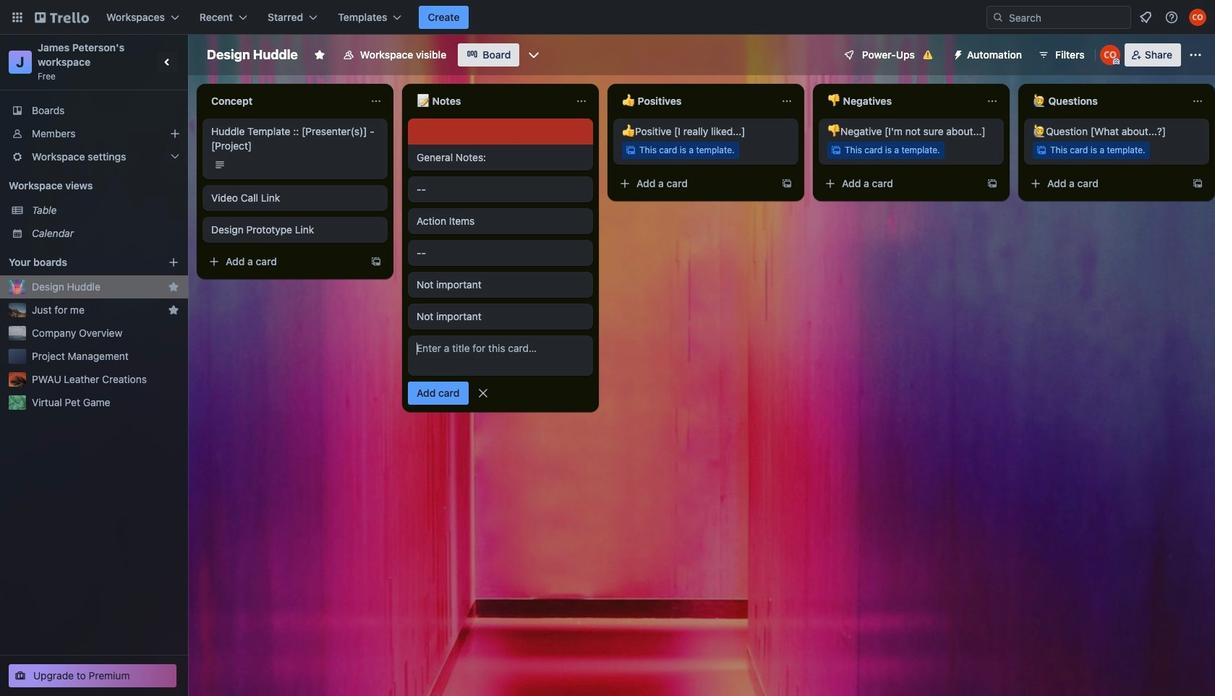 Task type: vqa. For each thing, say whether or not it's contained in the screenshot.
Due date completed Due
no



Task type: describe. For each thing, give the bounding box(es) containing it.
add board image
[[168, 257, 179, 268]]

1 horizontal spatial create from template… image
[[987, 178, 998, 189]]

2 starred icon image from the top
[[168, 305, 179, 316]]

0 horizontal spatial create from template… image
[[370, 256, 382, 268]]

0 notifications image
[[1137, 9, 1154, 26]]

open information menu image
[[1164, 10, 1179, 25]]

this member is an admin of this board. image
[[1113, 59, 1119, 65]]

show menu image
[[1188, 48, 1203, 62]]

search image
[[992, 12, 1004, 23]]

workspace navigation collapse icon image
[[158, 52, 178, 72]]

Enter a title for this card… text field
[[408, 336, 593, 376]]

cancel image
[[476, 386, 490, 401]]

create from template… image
[[781, 178, 793, 189]]



Task type: locate. For each thing, give the bounding box(es) containing it.
1 starred icon image from the top
[[168, 281, 179, 293]]

Search field
[[1004, 7, 1130, 27]]

christina overa (christinaovera) image
[[1189, 9, 1206, 26]]

christina overa (christinaovera) image
[[1100, 45, 1120, 65]]

Board name text field
[[200, 43, 305, 67]]

your boards with 6 items element
[[9, 254, 146, 271]]

0 vertical spatial starred icon image
[[168, 281, 179, 293]]

back to home image
[[35, 6, 89, 29]]

star or unstar board image
[[314, 49, 325, 61]]

starred icon image
[[168, 281, 179, 293], [168, 305, 179, 316]]

sm image
[[947, 43, 967, 64]]

2 horizontal spatial create from template… image
[[1192, 178, 1204, 189]]

1 vertical spatial starred icon image
[[168, 305, 179, 316]]

create from template… image
[[987, 178, 998, 189], [1192, 178, 1204, 189], [370, 256, 382, 268]]

customize views image
[[527, 48, 541, 62]]

None text field
[[203, 90, 365, 113], [613, 90, 775, 113], [819, 90, 981, 113], [1024, 90, 1186, 113], [203, 90, 365, 113], [613, 90, 775, 113], [819, 90, 981, 113], [1024, 90, 1186, 113]]

primary element
[[0, 0, 1215, 35]]

None text field
[[408, 90, 570, 113]]



